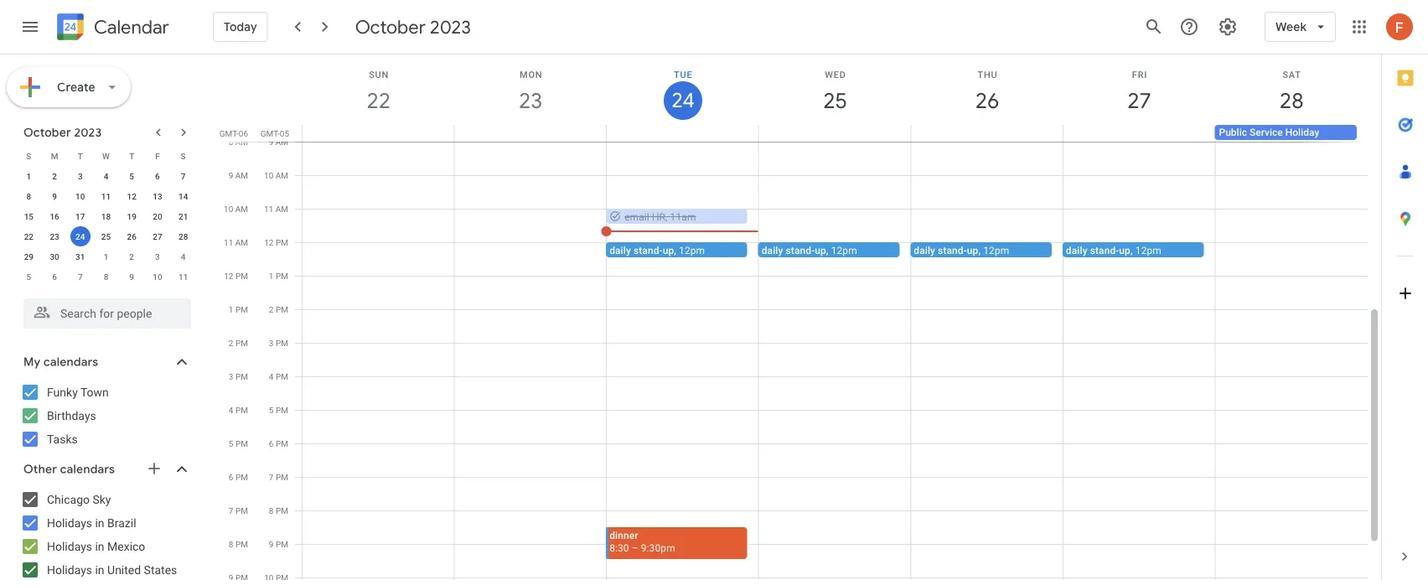 Task type: vqa. For each thing, say whether or not it's contained in the screenshot.


Task type: locate. For each thing, give the bounding box(es) containing it.
0 vertical spatial 1 pm
[[269, 271, 288, 281]]

1 s from the left
[[26, 151, 31, 161]]

october 2023
[[355, 15, 471, 39], [23, 125, 102, 140]]

holidays for holidays in brazil
[[47, 516, 92, 530]]

0 vertical spatial october 2023
[[355, 15, 471, 39]]

1 horizontal spatial s
[[181, 151, 186, 161]]

gmt- right 06
[[261, 128, 280, 138]]

0 horizontal spatial 24
[[76, 231, 85, 241]]

cell down 24 link
[[607, 125, 759, 142]]

1 vertical spatial 23
[[50, 231, 59, 241]]

25 down the 18
[[101, 231, 111, 241]]

0 vertical spatial 26
[[975, 87, 999, 114]]

0 horizontal spatial 12 pm
[[224, 271, 248, 281]]

row
[[16, 146, 196, 166], [16, 166, 196, 186], [16, 186, 196, 206], [16, 206, 196, 226], [16, 226, 196, 247], [16, 247, 196, 267], [16, 267, 196, 287]]

0 vertical spatial 8 pm
[[269, 506, 288, 516]]

1 holidays from the top
[[47, 516, 92, 530]]

cell down 22 link
[[303, 125, 455, 142]]

1 horizontal spatial 10 am
[[264, 170, 288, 180]]

1 horizontal spatial 7 pm
[[269, 472, 288, 482]]

my
[[23, 355, 41, 370]]

tasks
[[47, 432, 78, 446]]

settings menu image
[[1218, 17, 1239, 37]]

12pm
[[679, 244, 705, 256], [832, 244, 858, 256], [984, 244, 1010, 256], [1136, 244, 1162, 256]]

1 horizontal spatial 28
[[1279, 87, 1303, 114]]

3
[[78, 171, 83, 181], [155, 252, 160, 262], [269, 338, 274, 348], [229, 371, 234, 382]]

0 horizontal spatial 5 pm
[[229, 439, 248, 449]]

8 up 9 pm
[[269, 506, 274, 516]]

25
[[822, 87, 846, 114], [101, 231, 111, 241]]

1 vertical spatial 24
[[76, 231, 85, 241]]

23 inside mon 23
[[518, 87, 542, 114]]

,
[[666, 211, 668, 223], [674, 244, 677, 256], [827, 244, 829, 256], [979, 244, 981, 256], [1131, 244, 1133, 256]]

3 row from the top
[[16, 186, 196, 206]]

0 horizontal spatial 4 pm
[[229, 405, 248, 415]]

calendars for my calendars
[[44, 355, 98, 370]]

0 horizontal spatial 8 pm
[[229, 539, 248, 549]]

11 right the 28 element
[[224, 237, 233, 247]]

row containing 1
[[16, 166, 196, 186]]

holidays for holidays in united states
[[47, 563, 92, 577]]

gmt-06
[[220, 128, 248, 138]]

5 row from the top
[[16, 226, 196, 247]]

1 vertical spatial 8 pm
[[229, 539, 248, 549]]

1 pm
[[269, 271, 288, 281], [229, 304, 248, 314]]

20 element
[[148, 206, 168, 226]]

8
[[229, 137, 233, 147], [26, 191, 31, 201], [104, 272, 108, 282], [269, 506, 274, 516], [229, 539, 234, 549]]

10 am down gmt-05
[[264, 170, 288, 180]]

11 am down gmt-05
[[264, 204, 288, 214]]

gmt- left gmt-05
[[220, 128, 239, 138]]

1 daily from the left
[[610, 244, 631, 256]]

0 vertical spatial 28
[[1279, 87, 1303, 114]]

3 in from the top
[[95, 563, 104, 577]]

2023
[[430, 15, 471, 39], [74, 125, 102, 140]]

1 horizontal spatial 12
[[224, 271, 234, 281]]

in down holidays in brazil in the left of the page
[[95, 540, 104, 553]]

10 right 21 "element"
[[224, 204, 233, 214]]

27 element
[[148, 226, 168, 247]]

18 element
[[96, 206, 116, 226]]

1 vertical spatial october 2023
[[23, 125, 102, 140]]

calendar heading
[[91, 16, 169, 39]]

25 link
[[816, 81, 855, 120]]

25 element
[[96, 226, 116, 247]]

0 horizontal spatial s
[[26, 151, 31, 161]]

1 horizontal spatial 3 pm
[[269, 338, 288, 348]]

10 down november 3 element
[[153, 272, 162, 282]]

1 vertical spatial in
[[95, 540, 104, 553]]

holidays
[[47, 516, 92, 530], [47, 540, 92, 553], [47, 563, 92, 577]]

holidays in united states
[[47, 563, 177, 577]]

my calendars list
[[3, 379, 208, 453]]

27
[[1127, 87, 1151, 114], [153, 231, 162, 241]]

24 inside cell
[[76, 231, 85, 241]]

5 pm
[[269, 405, 288, 415], [229, 439, 248, 449]]

other calendars
[[23, 462, 115, 477]]

cell down 25 link
[[759, 125, 911, 142]]

11
[[101, 191, 111, 201], [264, 204, 274, 214], [224, 237, 233, 247], [179, 272, 188, 282]]

1 horizontal spatial 12 pm
[[264, 237, 288, 247]]

4
[[104, 171, 108, 181], [181, 252, 186, 262], [269, 371, 274, 382], [229, 405, 234, 415]]

0 horizontal spatial 9 am
[[229, 170, 248, 180]]

15
[[24, 211, 34, 221]]

0 horizontal spatial 27
[[153, 231, 162, 241]]

0 vertical spatial 22
[[366, 87, 390, 114]]

9 am
[[269, 137, 288, 147], [229, 170, 248, 180]]

1 horizontal spatial 2 pm
[[269, 304, 288, 314]]

4 row from the top
[[16, 206, 196, 226]]

1 vertical spatial 28
[[179, 231, 188, 241]]

1 vertical spatial 26
[[127, 231, 137, 241]]

0 vertical spatial 10 am
[[264, 170, 288, 180]]

t left f at the left of the page
[[129, 151, 134, 161]]

9:30pm
[[641, 542, 676, 554]]

1 vertical spatial calendars
[[60, 462, 115, 477]]

t right m
[[78, 151, 83, 161]]

in for united
[[95, 563, 104, 577]]

22 element
[[19, 226, 39, 247]]

1 gmt- from the left
[[220, 128, 239, 138]]

6 pm
[[269, 439, 288, 449], [229, 472, 248, 482]]

week button
[[1265, 7, 1337, 47]]

up
[[663, 244, 674, 256], [815, 244, 827, 256], [967, 244, 979, 256], [1120, 244, 1131, 256]]

29 element
[[19, 247, 39, 267]]

22 down 15 at top
[[24, 231, 34, 241]]

t
[[78, 151, 83, 161], [129, 151, 134, 161]]

2 row from the top
[[16, 166, 196, 186]]

holidays in brazil
[[47, 516, 136, 530]]

1 horizontal spatial 25
[[822, 87, 846, 114]]

birthdays
[[47, 409, 96, 423]]

sun 22
[[366, 69, 390, 114]]

0 horizontal spatial 2 pm
[[229, 338, 248, 348]]

october up m
[[23, 125, 71, 140]]

11 down november 4 element
[[179, 272, 188, 282]]

9 am right 06
[[269, 137, 288, 147]]

7 pm
[[269, 472, 288, 482], [229, 506, 248, 516]]

0 horizontal spatial 3 pm
[[229, 371, 248, 382]]

24 cell
[[67, 226, 93, 247]]

november 4 element
[[173, 247, 193, 267]]

1 vertical spatial 6 pm
[[229, 472, 248, 482]]

23 down 16
[[50, 231, 59, 241]]

23 element
[[44, 226, 65, 247]]

in for mexico
[[95, 540, 104, 553]]

23
[[518, 87, 542, 114], [50, 231, 59, 241]]

0 horizontal spatial 22
[[24, 231, 34, 241]]

1 horizontal spatial 4 pm
[[269, 371, 288, 382]]

2 holidays from the top
[[47, 540, 92, 553]]

row containing 22
[[16, 226, 196, 247]]

8 pm
[[269, 506, 288, 516], [229, 539, 248, 549]]

row containing 15
[[16, 206, 196, 226]]

funky town
[[47, 385, 109, 399]]

0 horizontal spatial 10 am
[[224, 204, 248, 214]]

10 am right 21 "element"
[[224, 204, 248, 214]]

0 vertical spatial 24
[[671, 87, 694, 114]]

1 vertical spatial 5 pm
[[229, 439, 248, 449]]

3 12pm from the left
[[984, 244, 1010, 256]]

0 vertical spatial october
[[355, 15, 426, 39]]

25 down wed
[[822, 87, 846, 114]]

0 vertical spatial 27
[[1127, 87, 1151, 114]]

0 horizontal spatial october 2023
[[23, 125, 102, 140]]

1 vertical spatial 2023
[[74, 125, 102, 140]]

10
[[264, 170, 274, 180], [76, 191, 85, 201], [224, 204, 233, 214], [153, 272, 162, 282]]

0 horizontal spatial t
[[78, 151, 83, 161]]

18
[[101, 211, 111, 221]]

1 vertical spatial october
[[23, 125, 71, 140]]

0 vertical spatial 5 pm
[[269, 405, 288, 415]]

0 vertical spatial 25
[[822, 87, 846, 114]]

cell down 23 link
[[455, 125, 607, 142]]

25 inside row
[[101, 231, 111, 241]]

23 down mon
[[518, 87, 542, 114]]

26 down 19
[[127, 231, 137, 241]]

0 horizontal spatial 23
[[50, 231, 59, 241]]

6
[[155, 171, 160, 181], [52, 272, 57, 282], [269, 439, 274, 449], [229, 472, 234, 482]]

0 vertical spatial 12 pm
[[264, 237, 288, 247]]

create button
[[7, 67, 131, 107]]

22
[[366, 87, 390, 114], [24, 231, 34, 241]]

2
[[52, 171, 57, 181], [129, 252, 134, 262], [269, 304, 274, 314], [229, 338, 234, 348]]

stand-
[[634, 244, 663, 256], [786, 244, 815, 256], [938, 244, 967, 256], [1091, 244, 1120, 256]]

in
[[95, 516, 104, 530], [95, 540, 104, 553], [95, 563, 104, 577]]

cell
[[303, 125, 455, 142], [455, 125, 607, 142], [607, 125, 759, 142], [759, 125, 911, 142], [1063, 125, 1216, 142]]

11 am right the 28 element
[[224, 237, 248, 247]]

3 daily stand-up , 12pm from the left
[[914, 244, 1010, 256]]

28 down sat
[[1279, 87, 1303, 114]]

1
[[26, 171, 31, 181], [104, 252, 108, 262], [269, 271, 274, 281], [229, 304, 234, 314]]

holidays down the chicago
[[47, 516, 92, 530]]

0 horizontal spatial 6 pm
[[229, 472, 248, 482]]

holidays down holidays in brazil in the left of the page
[[47, 540, 92, 553]]

2 gmt- from the left
[[261, 128, 280, 138]]

10 am
[[264, 170, 288, 180], [224, 204, 248, 214]]

26 inside row
[[127, 231, 137, 241]]

28 down "21"
[[179, 231, 188, 241]]

30 element
[[44, 247, 65, 267]]

0 vertical spatial 4 pm
[[269, 371, 288, 382]]

public service holiday row
[[295, 125, 1382, 142]]

2 in from the top
[[95, 540, 104, 553]]

sky
[[93, 493, 111, 506]]

0 horizontal spatial october
[[23, 125, 71, 140]]

2 vertical spatial holidays
[[47, 563, 92, 577]]

None search field
[[0, 292, 208, 329]]

am
[[235, 137, 248, 147], [276, 137, 288, 147], [235, 170, 248, 180], [276, 170, 288, 180], [235, 204, 248, 214], [276, 204, 288, 214], [235, 237, 248, 247]]

0 vertical spatial in
[[95, 516, 104, 530]]

0 horizontal spatial 2023
[[74, 125, 102, 140]]

my calendars button
[[3, 349, 208, 376]]

1 horizontal spatial gmt-
[[261, 128, 280, 138]]

4 stand- from the left
[[1091, 244, 1120, 256]]

0 vertical spatial 12
[[127, 191, 137, 201]]

sat
[[1283, 69, 1302, 80]]

november 2 element
[[122, 247, 142, 267]]

w
[[102, 151, 110, 161]]

12 element
[[122, 186, 142, 206]]

in left the brazil
[[95, 516, 104, 530]]

1 horizontal spatial 24
[[671, 87, 694, 114]]

october 2023 up sun
[[355, 15, 471, 39]]

1 horizontal spatial 9 am
[[269, 137, 288, 147]]

8 pm up 9 pm
[[269, 506, 288, 516]]

15 element
[[19, 206, 39, 226]]

28 link
[[1273, 81, 1312, 120]]

11am
[[670, 211, 696, 223]]

27 down fri
[[1127, 87, 1151, 114]]

1 horizontal spatial 26
[[975, 87, 999, 114]]

6 row from the top
[[16, 247, 196, 267]]

7
[[181, 171, 186, 181], [78, 272, 83, 282], [269, 472, 274, 482], [229, 506, 234, 516]]

calendars for other calendars
[[60, 462, 115, 477]]

1 vertical spatial 9 am
[[229, 170, 248, 180]]

0 horizontal spatial 1 pm
[[229, 304, 248, 314]]

8 left 06
[[229, 137, 233, 147]]

in down holidays in mexico
[[95, 563, 104, 577]]

1 vertical spatial 11 am
[[224, 237, 248, 247]]

1 horizontal spatial october 2023
[[355, 15, 471, 39]]

s
[[26, 151, 31, 161], [181, 151, 186, 161]]

october up sun
[[355, 15, 426, 39]]

public service holiday
[[1220, 127, 1320, 138]]

chicago
[[47, 493, 90, 506]]

daily stand-up , 12pm
[[610, 244, 705, 256], [762, 244, 858, 256], [914, 244, 1010, 256], [1066, 244, 1162, 256]]

in for brazil
[[95, 516, 104, 530]]

1 stand- from the left
[[634, 244, 663, 256]]

calendars up chicago sky
[[60, 462, 115, 477]]

4 pm
[[269, 371, 288, 382], [229, 405, 248, 415]]

11 am
[[264, 204, 288, 214], [224, 237, 248, 247]]

3 holidays from the top
[[47, 563, 92, 577]]

1 horizontal spatial 27
[[1127, 87, 1151, 114]]

8 pm left 9 pm
[[229, 539, 248, 549]]

s right f at the left of the page
[[181, 151, 186, 161]]

26 down thu
[[975, 87, 999, 114]]

other calendars list
[[3, 486, 208, 580]]

9 am down 8 am
[[229, 170, 248, 180]]

holidays in mexico
[[47, 540, 145, 553]]

22 down sun
[[366, 87, 390, 114]]

10 up 17
[[76, 191, 85, 201]]

24 down tue
[[671, 87, 694, 114]]

wed 25
[[822, 69, 847, 114]]

0 horizontal spatial 28
[[179, 231, 188, 241]]

cell down 27 link
[[1063, 125, 1216, 142]]

10 element
[[70, 186, 90, 206]]

0 horizontal spatial gmt-
[[220, 128, 239, 138]]

0 horizontal spatial 26
[[127, 231, 137, 241]]

16 element
[[44, 206, 65, 226]]

2 vertical spatial 12
[[224, 271, 234, 281]]

27 down 20
[[153, 231, 162, 241]]

other
[[23, 462, 57, 477]]

5
[[129, 171, 134, 181], [26, 272, 31, 282], [269, 405, 274, 415], [229, 439, 234, 449]]

0 vertical spatial holidays
[[47, 516, 92, 530]]

tab list
[[1383, 55, 1429, 533]]

8 up 15 element
[[26, 191, 31, 201]]

2 vertical spatial in
[[95, 563, 104, 577]]

1 in from the top
[[95, 516, 104, 530]]

17
[[76, 211, 85, 221]]

17 element
[[70, 206, 90, 226]]

1 vertical spatial 27
[[153, 231, 162, 241]]

1 horizontal spatial 11 am
[[264, 204, 288, 214]]

brazil
[[107, 516, 136, 530]]

25 inside 'wed 25'
[[822, 87, 846, 114]]

october 2023 grid
[[16, 146, 196, 287]]

october 2023 up m
[[23, 125, 102, 140]]

0 vertical spatial 2023
[[430, 15, 471, 39]]

create
[[57, 80, 95, 95]]

4 daily from the left
[[1066, 244, 1088, 256]]

1 horizontal spatial t
[[129, 151, 134, 161]]

22 inside row
[[24, 231, 34, 241]]

1 horizontal spatial 1 pm
[[269, 271, 288, 281]]

0 vertical spatial calendars
[[44, 355, 98, 370]]

1 row from the top
[[16, 146, 196, 166]]

2 daily stand-up , 12pm from the left
[[762, 244, 858, 256]]

row group
[[16, 166, 196, 287]]

1 horizontal spatial 5 pm
[[269, 405, 288, 415]]

7 row from the top
[[16, 267, 196, 287]]

1 daily stand-up , 12pm from the left
[[610, 244, 705, 256]]

holidays down holidays in mexico
[[47, 563, 92, 577]]

24 up 31
[[76, 231, 85, 241]]

grid
[[215, 55, 1382, 580]]

calendars up funky town
[[44, 355, 98, 370]]

s left m
[[26, 151, 31, 161]]

town
[[80, 385, 109, 399]]

2 horizontal spatial 12
[[264, 237, 274, 247]]

12
[[127, 191, 137, 201], [264, 237, 274, 247], [224, 271, 234, 281]]

9
[[269, 137, 274, 147], [229, 170, 233, 180], [52, 191, 57, 201], [129, 272, 134, 282], [269, 539, 274, 549]]

0 horizontal spatial 12
[[127, 191, 137, 201]]

0 vertical spatial 9 am
[[269, 137, 288, 147]]

1 vertical spatial 3 pm
[[229, 371, 248, 382]]



Task type: describe. For each thing, give the bounding box(es) containing it.
26 element
[[122, 226, 142, 247]]

19 element
[[122, 206, 142, 226]]

1 vertical spatial 12 pm
[[224, 271, 248, 281]]

9 pm
[[269, 539, 288, 549]]

row containing 8
[[16, 186, 196, 206]]

24, today element
[[70, 226, 90, 247]]

4 12pm from the left
[[1136, 244, 1162, 256]]

12 inside 'element'
[[127, 191, 137, 201]]

2 stand- from the left
[[786, 244, 815, 256]]

3 stand- from the left
[[938, 244, 967, 256]]

14 element
[[173, 186, 193, 206]]

states
[[144, 563, 177, 577]]

2 t from the left
[[129, 151, 134, 161]]

4 daily stand-up , 12pm from the left
[[1066, 244, 1162, 256]]

email
[[625, 211, 650, 223]]

chicago sky
[[47, 493, 111, 506]]

19
[[127, 211, 137, 221]]

row containing 5
[[16, 267, 196, 287]]

28 inside row
[[179, 231, 188, 241]]

november 7 element
[[70, 267, 90, 287]]

27 link
[[1121, 81, 1159, 120]]

2 daily from the left
[[762, 244, 784, 256]]

3 cell from the left
[[607, 125, 759, 142]]

holiday
[[1286, 127, 1320, 138]]

27 inside the october 2023 grid
[[153, 231, 162, 241]]

november 6 element
[[44, 267, 65, 287]]

mon 23
[[518, 69, 543, 114]]

mexico
[[107, 540, 145, 553]]

31 element
[[70, 247, 90, 267]]

row containing s
[[16, 146, 196, 166]]

grid containing 22
[[215, 55, 1382, 580]]

service
[[1250, 127, 1284, 138]]

–
[[632, 542, 639, 554]]

23 link
[[512, 81, 550, 120]]

tue 24
[[671, 69, 694, 114]]

06
[[239, 128, 248, 138]]

thu 26
[[975, 69, 999, 114]]

november 1 element
[[96, 247, 116, 267]]

thu
[[978, 69, 998, 80]]

10 down gmt-05
[[264, 170, 274, 180]]

november 8 element
[[96, 267, 116, 287]]

1 horizontal spatial october
[[355, 15, 426, 39]]

funky
[[47, 385, 78, 399]]

1 vertical spatial 12
[[264, 237, 274, 247]]

13 element
[[148, 186, 168, 206]]

2 12pm from the left
[[832, 244, 858, 256]]

26 inside grid
[[975, 87, 999, 114]]

main drawer image
[[20, 17, 40, 37]]

1 12pm from the left
[[679, 244, 705, 256]]

2 s from the left
[[181, 151, 186, 161]]

sun
[[369, 69, 389, 80]]

1 horizontal spatial 22
[[366, 87, 390, 114]]

4 inside november 4 element
[[181, 252, 186, 262]]

email hr , 11am
[[625, 211, 696, 223]]

other calendars button
[[3, 456, 208, 483]]

4 up from the left
[[1120, 244, 1131, 256]]

8 left 9 pm
[[229, 539, 234, 549]]

8 down november 1 element
[[104, 272, 108, 282]]

row group containing 1
[[16, 166, 196, 287]]

my calendars
[[23, 355, 98, 370]]

m
[[51, 151, 58, 161]]

1 horizontal spatial 6 pm
[[269, 439, 288, 449]]

22 link
[[360, 81, 398, 120]]

11 down gmt-05
[[264, 204, 274, 214]]

0 vertical spatial 11 am
[[264, 204, 288, 214]]

3 daily from the left
[[914, 244, 936, 256]]

today button
[[213, 7, 268, 47]]

holidays for holidays in mexico
[[47, 540, 92, 553]]

november 3 element
[[148, 247, 168, 267]]

21
[[179, 211, 188, 221]]

1 vertical spatial 7 pm
[[229, 506, 248, 516]]

11 up the 18
[[101, 191, 111, 201]]

hr
[[652, 211, 666, 223]]

november 10 element
[[148, 267, 168, 287]]

28 element
[[173, 226, 193, 247]]

1 vertical spatial 10 am
[[224, 204, 248, 214]]

gmt- for 06
[[220, 128, 239, 138]]

2 cell from the left
[[455, 125, 607, 142]]

3 up from the left
[[967, 244, 979, 256]]

mon
[[520, 69, 543, 80]]

1 vertical spatial 2 pm
[[229, 338, 248, 348]]

10 inside "element"
[[76, 191, 85, 201]]

14
[[179, 191, 188, 201]]

add other calendars image
[[146, 460, 163, 477]]

1 inside november 1 element
[[104, 252, 108, 262]]

united
[[107, 563, 141, 577]]

sat 28
[[1279, 69, 1303, 114]]

public
[[1220, 127, 1248, 138]]

gmt-05
[[261, 128, 289, 138]]

13
[[153, 191, 162, 201]]

calendar
[[94, 16, 169, 39]]

Search for people text field
[[34, 299, 181, 329]]

0 vertical spatial 7 pm
[[269, 472, 288, 482]]

23 inside row
[[50, 231, 59, 241]]

1 horizontal spatial 8 pm
[[269, 506, 288, 516]]

november 5 element
[[19, 267, 39, 287]]

november 11 element
[[173, 267, 193, 287]]

11 element
[[96, 186, 116, 206]]

fri 27
[[1127, 69, 1151, 114]]

2 up from the left
[[815, 244, 827, 256]]

tue
[[674, 69, 693, 80]]

30
[[50, 252, 59, 262]]

wed
[[825, 69, 847, 80]]

row containing 29
[[16, 247, 196, 267]]

21 element
[[173, 206, 193, 226]]

16
[[50, 211, 59, 221]]

dinner
[[610, 530, 639, 541]]

calendar element
[[54, 10, 169, 47]]

29
[[24, 252, 34, 262]]

20
[[153, 211, 162, 221]]

f
[[155, 151, 160, 161]]

1 up from the left
[[663, 244, 674, 256]]

0 horizontal spatial 11 am
[[224, 237, 248, 247]]

26 link
[[969, 81, 1007, 120]]

28 inside grid
[[1279, 87, 1303, 114]]

31
[[76, 252, 85, 262]]

november 9 element
[[122, 267, 142, 287]]

8 am
[[229, 137, 248, 147]]

week
[[1276, 19, 1307, 34]]

1 horizontal spatial 2023
[[430, 15, 471, 39]]

1 vertical spatial 4 pm
[[229, 405, 248, 415]]

gmt- for 05
[[261, 128, 280, 138]]

4 cell from the left
[[759, 125, 911, 142]]

5 cell from the left
[[1063, 125, 1216, 142]]

fri
[[1133, 69, 1148, 80]]

1 vertical spatial 1 pm
[[229, 304, 248, 314]]

public service holiday button
[[1215, 125, 1358, 140]]

1 t from the left
[[78, 151, 83, 161]]

8:30
[[610, 542, 629, 554]]

1 cell from the left
[[303, 125, 455, 142]]

dinner 8:30 – 9:30pm
[[610, 530, 676, 554]]

today
[[224, 19, 257, 34]]

0 vertical spatial 2 pm
[[269, 304, 288, 314]]

0 vertical spatial 3 pm
[[269, 338, 288, 348]]

05
[[280, 128, 289, 138]]

24 link
[[664, 81, 703, 120]]



